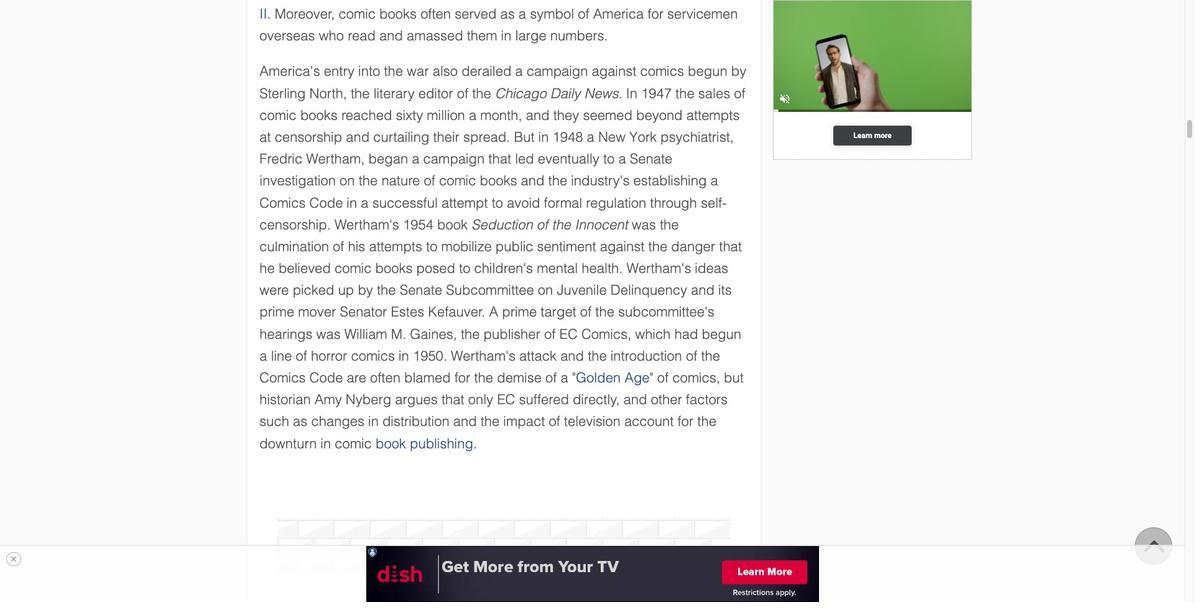 Task type: describe. For each thing, give the bounding box(es) containing it.
chicago daily news.
[[495, 86, 622, 101]]

editor
[[419, 86, 453, 101]]

literary
[[374, 86, 415, 101]]

a up 'spread.'
[[469, 107, 477, 123]]

into
[[358, 64, 380, 79]]

of down target
[[544, 326, 556, 342]]

kefauver.
[[428, 304, 485, 320]]

senate inside in 1947 the sales of comic books reached sixty million a month, and they seemed beyond attempts at censorship and curtailing their spread. but in 1948 a new york psychiatrist, fredric wertham, began a campaign that led eventually to a senate investigation on the nature of comic books and the industry's establishing a comics code in a successful attempt to avoid formal regulation through self- censorship. wertham's 1954 book
[[630, 151, 673, 167]]

curtailing
[[373, 129, 429, 145]]

in inside was the culmination of his attempts to mobilize public sentiment against the danger that he believed comic books posed to children's mental health. wertham's ideas were picked up by the senate subcommittee on juvenile delinquency and its prime mover senator estes kefauver. a prime target of the subcommittee's hearings was william m. gaines, the publisher of ec comics, which had begun a line of horror comics in 1950. wertham's attack and the introduction of the comics code are often blamed for the demise of a "
[[399, 348, 409, 364]]

begun inside was the culmination of his attempts to mobilize public sentiment against the danger that he believed comic books posed to children's mental health. wertham's ideas were picked up by the senate subcommittee on juvenile delinquency and its prime mover senator estes kefauver. a prime target of the subcommittee's hearings was william m. gaines, the publisher of ec comics, which had begun a line of horror comics in 1950. wertham's attack and the introduction of the comics code are often blamed for the demise of a "
[[702, 326, 742, 342]]

comic up the attempt at the top left of page
[[439, 173, 476, 189]]

investigation
[[260, 173, 336, 189]]

mover
[[298, 304, 336, 320]]

comic inside . moreover, comic books often served as a symbol of america for servicemen overseas who read and amassed them in large numbers.
[[339, 6, 376, 22]]

books inside was the culmination of his attempts to mobilize public sentiment against the danger that he believed comic books posed to children's mental health. wertham's ideas were picked up by the senate subcommittee on juvenile delinquency and its prime mover senator estes kefauver. a prime target of the subcommittee's hearings was william m. gaines, the publisher of ec comics, which had begun a line of horror comics in 1950. wertham's attack and the introduction of the comics code are often blamed for the demise of a "
[[375, 261, 413, 276]]

nyberg
[[346, 392, 391, 408]]

america's entry into the war also derailed a campaign against comics begun by sterling north, the literary editor of the
[[260, 64, 747, 101]]

often inside . moreover, comic books often served as a symbol of america for servicemen overseas who read and amassed them in large numbers.
[[421, 6, 451, 22]]

against inside was the culmination of his attempts to mobilize public sentiment against the danger that he believed comic books posed to children's mental health. wertham's ideas were picked up by the senate subcommittee on juvenile delinquency and its prime mover senator estes kefauver. a prime target of the subcommittee's hearings was william m. gaines, the publisher of ec comics, which had begun a line of horror comics in 1950. wertham's attack and the introduction of the comics code are often blamed for the demise of a "
[[600, 239, 645, 254]]

comic inside " of comics, but historian amy nyberg argues that only ec suffered directly, and other factors such as changes in distribution and the impact of television account for the downturn in comic
[[335, 436, 372, 451]]

senator
[[340, 304, 387, 320]]

north,
[[310, 86, 347, 101]]

2 prime from the left
[[502, 304, 537, 320]]

often inside was the culmination of his attempts to mobilize public sentiment against the danger that he believed comic books posed to children's mental health. wertham's ideas were picked up by the senate subcommittee on juvenile delinquency and its prime mover senator estes kefauver. a prime target of the subcommittee's hearings was william m. gaines, the publisher of ec comics, which had begun a line of horror comics in 1950. wertham's attack and the introduction of the comics code are often blamed for the demise of a "
[[370, 370, 401, 386]]

book publishing .
[[376, 436, 477, 451]]

in down nyberg
[[368, 414, 379, 429]]

william
[[345, 326, 387, 342]]

1948
[[553, 129, 583, 145]]

of down juvenile on the top of page
[[580, 304, 592, 320]]

health.
[[582, 261, 623, 276]]

of right line at the left
[[296, 348, 307, 364]]

of right sales
[[734, 86, 746, 101]]

against inside america's entry into the war also derailed a campaign against comics begun by sterling north, the literary editor of the
[[592, 64, 637, 79]]

culmination
[[260, 239, 329, 254]]

that inside " of comics, but historian amy nyberg argues that only ec suffered directly, and other factors such as changes in distribution and the impact of television account for the downturn in comic
[[442, 392, 464, 408]]

" inside was the culmination of his attempts to mobilize public sentiment against the danger that he believed comic books posed to children's mental health. wertham's ideas were picked up by the senate subcommittee on juvenile delinquency and its prime mover senator estes kefauver. a prime target of the subcommittee's hearings was william m. gaines, the publisher of ec comics, which had begun a line of horror comics in 1950. wertham's attack and the introduction of the comics code are often blamed for the demise of a "
[[572, 370, 576, 386]]

america
[[593, 6, 644, 22]]

blamed
[[404, 370, 451, 386]]

public
[[496, 239, 533, 254]]

and down only
[[453, 414, 477, 429]]

1 vertical spatial wertham's
[[627, 261, 691, 276]]

in down changes
[[321, 436, 331, 451]]

daily
[[550, 86, 581, 101]]

chicago
[[495, 86, 547, 101]]

to up the seduction
[[492, 195, 503, 211]]

downturn
[[260, 436, 317, 451]]

ec inside was the culmination of his attempts to mobilize public sentiment against the danger that he believed comic books posed to children's mental health. wertham's ideas were picked up by the senate subcommittee on juvenile delinquency and its prime mover senator estes kefauver. a prime target of the subcommittee's hearings was william m. gaines, the publisher of ec comics, which had begun a line of horror comics in 1950. wertham's attack and the introduction of the comics code are often blamed for the demise of a "
[[560, 326, 578, 342]]

×
[[10, 552, 17, 566]]

its
[[718, 283, 732, 298]]

fredric
[[260, 151, 302, 167]]

posed
[[417, 261, 455, 276]]

a inside . moreover, comic books often served as a symbol of america for servicemen overseas who read and amassed them in large numbers.
[[519, 6, 526, 22]]

and down led
[[521, 173, 545, 189]]

a down the curtailing
[[412, 151, 420, 167]]

m.
[[391, 326, 406, 342]]

in right but
[[538, 129, 549, 145]]

amy
[[315, 392, 342, 408]]

books up avoid
[[480, 173, 517, 189]]

through
[[650, 195, 697, 211]]

directly,
[[573, 392, 620, 408]]

wertham,
[[306, 151, 365, 167]]

in
[[626, 86, 638, 101]]

of down avoid
[[537, 217, 548, 232]]

comic inside was the culmination of his attempts to mobilize public sentiment against the danger that he believed comic books posed to children's mental health. wertham's ideas were picked up by the senate subcommittee on juvenile delinquency and its prime mover senator estes kefauver. a prime target of the subcommittee's hearings was william m. gaines, the publisher of ec comics, which had begun a line of horror comics in 1950. wertham's attack and the introduction of the comics code are often blamed for the demise of a "
[[335, 261, 372, 276]]

that inside was the culmination of his attempts to mobilize public sentiment against the danger that he believed comic books posed to children's mental health. wertham's ideas were picked up by the senate subcommittee on juvenile delinquency and its prime mover senator estes kefauver. a prime target of the subcommittee's hearings was william m. gaines, the publisher of ec comics, which had begun a line of horror comics in 1950. wertham's attack and the introduction of the comics code are often blamed for the demise of a "
[[719, 239, 742, 254]]

eventually
[[538, 151, 600, 167]]

their
[[433, 129, 460, 145]]

read
[[348, 28, 376, 44]]

hearings
[[260, 326, 313, 342]]

formal
[[544, 195, 582, 211]]

large
[[515, 28, 547, 44]]

campaign inside america's entry into the war also derailed a campaign against comics begun by sterling north, the literary editor of the
[[527, 64, 588, 79]]

books down north,
[[300, 107, 338, 123]]

juvenile
[[557, 283, 607, 298]]

to down mobilize
[[459, 261, 471, 276]]

comics inside was the culmination of his attempts to mobilize public sentiment against the danger that he believed comic books posed to children's mental health. wertham's ideas were picked up by the senate subcommittee on juvenile delinquency and its prime mover senator estes kefauver. a prime target of the subcommittee's hearings was william m. gaines, the publisher of ec comics, which had begun a line of horror comics in 1950. wertham's attack and the introduction of the comics code are often blamed for the demise of a "
[[260, 370, 306, 386]]

a up the suffered
[[561, 370, 568, 386]]

on inside in 1947 the sales of comic books reached sixty million a month, and they seemed beyond attempts at censorship and curtailing their spread. but in 1948 a new york psychiatrist, fredric wertham, began a campaign that led eventually to a senate investigation on the nature of comic books and the industry's establishing a comics code in a successful attempt to avoid formal regulation through self- censorship. wertham's 1954 book
[[340, 173, 355, 189]]

. moreover, comic books often served as a symbol of america for servicemen overseas who read and amassed them in large numbers.
[[260, 6, 738, 44]]

and down age
[[624, 392, 647, 408]]

seduction
[[472, 217, 533, 232]]

estes
[[391, 304, 424, 320]]

servicemen
[[668, 6, 738, 22]]

beyond
[[636, 107, 683, 123]]

argues
[[395, 392, 438, 408]]

war
[[407, 64, 429, 79]]

golden
[[576, 370, 621, 386]]

and up but
[[526, 107, 550, 123]]

comics inside in 1947 the sales of comic books reached sixty million a month, and they seemed beyond attempts at censorship and curtailing their spread. but in 1948 a new york psychiatrist, fredric wertham, began a campaign that led eventually to a senate investigation on the nature of comic books and the industry's establishing a comics code in a successful attempt to avoid formal regulation through self- censorship. wertham's 1954 book
[[260, 195, 306, 211]]

psychiatrist,
[[661, 129, 734, 145]]

golden age link
[[576, 370, 650, 386]]

" inside " of comics, but historian amy nyberg argues that only ec suffered directly, and other factors such as changes in distribution and the impact of television account for the downturn in comic
[[650, 370, 654, 386]]

had
[[675, 326, 698, 342]]

censorship
[[275, 129, 342, 145]]

censorship.
[[260, 217, 331, 232]]

reached
[[341, 107, 392, 123]]

mobilize
[[441, 239, 492, 254]]

avoid
[[507, 195, 540, 211]]

comics,
[[673, 370, 720, 386]]

who
[[319, 28, 344, 44]]

introduction
[[611, 348, 682, 364]]

of inside america's entry into the war also derailed a campaign against comics begun by sterling north, the literary editor of the
[[457, 86, 468, 101]]

that inside in 1947 the sales of comic books reached sixty million a month, and they seemed beyond attempts at censorship and curtailing their spread. but in 1948 a new york psychiatrist, fredric wertham, began a campaign that led eventually to a senate investigation on the nature of comic books and the industry's establishing a comics code in a successful attempt to avoid formal regulation through self- censorship. wertham's 1954 book
[[489, 151, 511, 167]]

successful
[[372, 195, 438, 211]]

comics inside was the culmination of his attempts to mobilize public sentiment against the danger that he believed comic books posed to children's mental health. wertham's ideas were picked up by the senate subcommittee on juvenile delinquency and its prime mover senator estes kefauver. a prime target of the subcommittee's hearings was william m. gaines, the publisher of ec comics, which had begun a line of horror comics in 1950. wertham's attack and the introduction of the comics code are often blamed for the demise of a "
[[351, 348, 395, 364]]

1 vertical spatial .
[[473, 436, 477, 451]]

historian
[[260, 392, 311, 408]]

by inside america's entry into the war also derailed a campaign against comics begun by sterling north, the literary editor of the
[[731, 64, 747, 79]]

other
[[651, 392, 682, 408]]

television
[[564, 414, 621, 429]]

golden age
[[576, 370, 650, 386]]

account
[[624, 414, 674, 429]]

by inside was the culmination of his attempts to mobilize public sentiment against the danger that he believed comic books posed to children's mental health. wertham's ideas were picked up by the senate subcommittee on juvenile delinquency and its prime mover senator estes kefauver. a prime target of the subcommittee's hearings was william m. gaines, the publisher of ec comics, which had begun a line of horror comics in 1950. wertham's attack and the introduction of the comics code are often blamed for the demise of a "
[[358, 283, 373, 298]]

believed
[[279, 261, 331, 276]]

1947
[[641, 86, 672, 101]]

code inside in 1947 the sales of comic books reached sixty million a month, and they seemed beyond attempts at censorship and curtailing their spread. but in 1948 a new york psychiatrist, fredric wertham, began a campaign that led eventually to a senate investigation on the nature of comic books and the industry's establishing a comics code in a successful attempt to avoid formal regulation through self- censorship. wertham's 1954 book
[[310, 195, 343, 211]]



Task type: locate. For each thing, give the bounding box(es) containing it.
0 horizontal spatial ec
[[497, 392, 515, 408]]

0 vertical spatial .
[[267, 6, 271, 22]]

1 horizontal spatial was
[[632, 217, 656, 232]]

a up chicago
[[515, 64, 523, 79]]

campaign down their
[[423, 151, 485, 167]]

in 1947 the sales of comic books reached sixty million a month, and they seemed beyond attempts at censorship and curtailing their spread. but in 1948 a new york psychiatrist, fredric wertham, began a campaign that led eventually to a senate investigation on the nature of comic books and the industry's establishing a comics code in a successful attempt to avoid formal regulation through self- censorship. wertham's 1954 book
[[260, 86, 746, 232]]

line
[[271, 348, 292, 364]]

2 horizontal spatial wertham's
[[627, 261, 691, 276]]

for inside was the culmination of his attempts to mobilize public sentiment against the danger that he believed comic books posed to children's mental health. wertham's ideas were picked up by the senate subcommittee on juvenile delinquency and its prime mover senator estes kefauver. a prime target of the subcommittee's hearings was william m. gaines, the publisher of ec comics, which had begun a line of horror comics in 1950. wertham's attack and the introduction of the comics code are often blamed for the demise of a "
[[455, 370, 471, 386]]

attack
[[519, 348, 557, 364]]

attempts down sales
[[687, 107, 740, 123]]

.
[[267, 6, 271, 22], [473, 436, 477, 451]]

sentiment
[[537, 239, 596, 254]]

code
[[310, 195, 343, 211], [310, 370, 343, 386]]

moreover,
[[275, 6, 335, 22]]

self-
[[701, 195, 727, 211]]

and inside . moreover, comic books often served as a symbol of america for servicemen overseas who read and amassed them in large numbers.
[[380, 28, 403, 44]]

1954
[[403, 217, 434, 232]]

prime up publisher
[[502, 304, 537, 320]]

0 horizontal spatial campaign
[[423, 151, 485, 167]]

campaign up chicago daily news.
[[527, 64, 588, 79]]

0 horizontal spatial senate
[[400, 283, 442, 298]]

as inside " of comics, but historian amy nyberg argues that only ec suffered directly, and other factors such as changes in distribution and the impact of television account for the downturn in comic
[[293, 414, 308, 429]]

nature
[[382, 173, 420, 189]]

0 vertical spatial that
[[489, 151, 511, 167]]

0 vertical spatial campaign
[[527, 64, 588, 79]]

1 vertical spatial senate
[[400, 283, 442, 298]]

begun right had
[[702, 326, 742, 342]]

that
[[489, 151, 511, 167], [719, 239, 742, 254], [442, 392, 464, 408]]

york
[[630, 129, 657, 145]]

1 horizontal spatial .
[[473, 436, 477, 451]]

comics inside america's entry into the war also derailed a campaign against comics begun by sterling north, the literary editor of the
[[640, 64, 684, 79]]

0 horizontal spatial often
[[370, 370, 401, 386]]

. down only
[[473, 436, 477, 451]]

1 prime from the left
[[260, 304, 294, 320]]

a left line at the left
[[260, 348, 267, 364]]

was down regulation
[[632, 217, 656, 232]]

0 horizontal spatial for
[[455, 370, 471, 386]]

on
[[340, 173, 355, 189], [538, 283, 553, 298]]

0 vertical spatial wertham's
[[335, 217, 399, 232]]

wertham's inside in 1947 the sales of comic books reached sixty million a month, and they seemed beyond attempts at censorship and curtailing their spread. but in 1948 a new york psychiatrist, fredric wertham, began a campaign that led eventually to a senate investigation on the nature of comic books and the industry's establishing a comics code in a successful attempt to avoid formal regulation through self- censorship. wertham's 1954 book
[[335, 217, 399, 232]]

1 vertical spatial by
[[358, 283, 373, 298]]

0 horizontal spatial wertham's
[[335, 217, 399, 232]]

overseas
[[260, 28, 315, 44]]

on inside was the culmination of his attempts to mobilize public sentiment against the danger that he believed comic books posed to children's mental health. wertham's ideas were picked up by the senate subcommittee on juvenile delinquency and its prime mover senator estes kefauver. a prime target of the subcommittee's hearings was william m. gaines, the publisher of ec comics, which had begun a line of horror comics in 1950. wertham's attack and the introduction of the comics code are often blamed for the demise of a "
[[538, 283, 553, 298]]

0 horizontal spatial "
[[572, 370, 576, 386]]

wertham's up his
[[335, 217, 399, 232]]

of up numbers.
[[578, 6, 589, 22]]

1 vertical spatial comics
[[351, 348, 395, 364]]

publisher
[[484, 326, 541, 342]]

1 horizontal spatial "
[[650, 370, 654, 386]]

sterling
[[260, 86, 306, 101]]

subcommittee
[[446, 283, 534, 298]]

book down distribution
[[376, 436, 406, 451]]

million
[[427, 107, 465, 123]]

often
[[421, 6, 451, 22], [370, 370, 401, 386]]

book down the attempt at the top left of page
[[437, 217, 468, 232]]

of right nature
[[424, 173, 435, 189]]

to down new
[[603, 151, 615, 167]]

0 horizontal spatial prime
[[260, 304, 294, 320]]

a left "successful"
[[361, 195, 369, 211]]

1 code from the top
[[310, 195, 343, 211]]

comic up read
[[339, 6, 376, 22]]

1 horizontal spatial on
[[538, 283, 553, 298]]

attempts down 1954 on the left of page
[[369, 239, 422, 254]]

ec right only
[[497, 392, 515, 408]]

as inside . moreover, comic books often served as a symbol of america for servicemen overseas who read and amassed them in large numbers.
[[500, 6, 515, 22]]

on down wertham,
[[340, 173, 355, 189]]

and left its
[[691, 283, 715, 298]]

as
[[500, 6, 515, 22], [293, 414, 308, 429]]

0 vertical spatial on
[[340, 173, 355, 189]]

book
[[437, 217, 468, 232], [376, 436, 406, 451]]

wertham's down publisher
[[451, 348, 516, 364]]

a left new
[[587, 129, 595, 145]]

age
[[625, 370, 650, 386]]

as up downturn
[[293, 414, 308, 429]]

in up his
[[347, 195, 357, 211]]

of inside . moreover, comic books often served as a symbol of america for servicemen overseas who read and amassed them in large numbers.
[[578, 6, 589, 22]]

was the culmination of his attempts to mobilize public sentiment against the danger that he believed comic books posed to children's mental health. wertham's ideas were picked up by the senate subcommittee on juvenile delinquency and its prime mover senator estes kefauver. a prime target of the subcommittee's hearings was william m. gaines, the publisher of ec comics, which had begun a line of horror comics in 1950. wertham's attack and the introduction of the comics code are often blamed for the demise of a "
[[260, 217, 742, 386]]

against
[[592, 64, 637, 79], [600, 239, 645, 254]]

1 horizontal spatial prime
[[502, 304, 537, 320]]

up
[[338, 283, 354, 298]]

0 vertical spatial for
[[648, 6, 664, 22]]

delinquency
[[611, 283, 687, 298]]

factors
[[686, 392, 728, 408]]

code up amy in the left of the page
[[310, 370, 343, 386]]

1 vertical spatial for
[[455, 370, 471, 386]]

0 vertical spatial code
[[310, 195, 343, 211]]

new
[[598, 129, 626, 145]]

1 vertical spatial often
[[370, 370, 401, 386]]

0 vertical spatial often
[[421, 6, 451, 22]]

0 vertical spatial as
[[500, 6, 515, 22]]

1 horizontal spatial that
[[489, 151, 511, 167]]

begun
[[688, 64, 728, 79], [702, 326, 742, 342]]

sixty
[[396, 107, 423, 123]]

" of comics, but historian amy nyberg argues that only ec suffered directly, and other factors such as changes in distribution and the impact of television account for the downturn in comic
[[260, 370, 744, 451]]

wertham's
[[335, 217, 399, 232], [627, 261, 691, 276], [451, 348, 516, 364]]

for inside . moreover, comic books often served as a symbol of america for servicemen overseas who read and amassed them in large numbers.
[[648, 6, 664, 22]]

0 vertical spatial by
[[731, 64, 747, 79]]

month,
[[480, 107, 522, 123]]

gaines,
[[410, 326, 457, 342]]

1 vertical spatial was
[[316, 326, 341, 342]]

comic down "sterling"
[[260, 107, 297, 123]]

1 horizontal spatial as
[[500, 6, 515, 22]]

2 vertical spatial wertham's
[[451, 348, 516, 364]]

. inside . moreover, comic books often served as a symbol of america for servicemen overseas who read and amassed them in large numbers.
[[267, 6, 271, 22]]

1 horizontal spatial campaign
[[527, 64, 588, 79]]

attempt
[[442, 195, 488, 211]]

comics
[[640, 64, 684, 79], [351, 348, 395, 364]]

sales
[[698, 86, 730, 101]]

industry's
[[571, 173, 630, 189]]

begun inside america's entry into the war also derailed a campaign against comics begun by sterling north, the literary editor of the
[[688, 64, 728, 79]]

1 horizontal spatial book
[[437, 217, 468, 232]]

1 vertical spatial book
[[376, 436, 406, 451]]

1 vertical spatial against
[[600, 239, 645, 254]]

1 " from the left
[[572, 370, 576, 386]]

a up self-
[[711, 173, 718, 189]]

they
[[553, 107, 579, 123]]

1 horizontal spatial senate
[[630, 151, 673, 167]]

code inside was the culmination of his attempts to mobilize public sentiment against the danger that he believed comic books posed to children's mental health. wertham's ideas were picked up by the senate subcommittee on juvenile delinquency and its prime mover senator estes kefauver. a prime target of the subcommittee's hearings was william m. gaines, the publisher of ec comics, which had begun a line of horror comics in 1950. wertham's attack and the introduction of the comics code are often blamed for the demise of a "
[[310, 370, 343, 386]]

" up directly,
[[572, 370, 576, 386]]

news.
[[584, 86, 622, 101]]

led
[[515, 151, 534, 167]]

for down other at the right bottom
[[678, 414, 694, 429]]

0 horizontal spatial book
[[376, 436, 406, 451]]

1 vertical spatial begun
[[702, 326, 742, 342]]

in right them
[[501, 28, 512, 44]]

attempts inside in 1947 the sales of comic books reached sixty million a month, and they seemed beyond attempts at censorship and curtailing their spread. but in 1948 a new york psychiatrist, fredric wertham, began a campaign that led eventually to a senate investigation on the nature of comic books and the industry's establishing a comics code in a successful attempt to avoid formal regulation through self- censorship. wertham's 1954 book
[[687, 107, 740, 123]]

changes
[[311, 414, 365, 429]]

0 vertical spatial comics
[[260, 195, 306, 211]]

2 horizontal spatial that
[[719, 239, 742, 254]]

of up comics,
[[686, 348, 698, 364]]

1 vertical spatial attempts
[[369, 239, 422, 254]]

book inside in 1947 the sales of comic books reached sixty million a month, and they seemed beyond attempts at censorship and curtailing their spread. but in 1948 a new york psychiatrist, fredric wertham, began a campaign that led eventually to a senate investigation on the nature of comic books and the industry's establishing a comics code in a successful attempt to avoid formal regulation through self- censorship. wertham's 1954 book
[[437, 217, 468, 232]]

1 vertical spatial comics
[[260, 370, 306, 386]]

numbers.
[[550, 28, 608, 44]]

0 horizontal spatial .
[[267, 6, 271, 22]]

seemed
[[583, 107, 633, 123]]

1 horizontal spatial comics
[[640, 64, 684, 79]]

0 horizontal spatial as
[[293, 414, 308, 429]]

comic down his
[[335, 261, 372, 276]]

was up horror
[[316, 326, 341, 342]]

ec inside " of comics, but historian amy nyberg argues that only ec suffered directly, and other factors such as changes in distribution and the impact of television account for the downturn in comic
[[497, 392, 515, 408]]

prime down were at the left top of page
[[260, 304, 294, 320]]

0 vertical spatial attempts
[[687, 107, 740, 123]]

1 vertical spatial as
[[293, 414, 308, 429]]

0 vertical spatial comics
[[640, 64, 684, 79]]

1 comics from the top
[[260, 195, 306, 211]]

distribution
[[383, 414, 450, 429]]

a inside america's entry into the war also derailed a campaign against comics begun by sterling north, the literary editor of the
[[515, 64, 523, 79]]

ec
[[560, 326, 578, 342], [497, 392, 515, 408]]

book publishing link
[[376, 436, 473, 451]]

in down m.
[[399, 348, 409, 364]]

for right america
[[648, 6, 664, 22]]

1 horizontal spatial wertham's
[[451, 348, 516, 364]]

comics
[[260, 195, 306, 211], [260, 370, 306, 386]]

comics up "1947"
[[640, 64, 684, 79]]

1 vertical spatial ec
[[497, 392, 515, 408]]

as right "served"
[[500, 6, 515, 22]]

campaign
[[527, 64, 588, 79], [423, 151, 485, 167]]

often up nyberg
[[370, 370, 401, 386]]

2 comics from the top
[[260, 370, 306, 386]]

books left posed at the left top of page
[[375, 261, 413, 276]]

often up amassed
[[421, 6, 451, 22]]

2 code from the top
[[310, 370, 343, 386]]

0 vertical spatial senate
[[630, 151, 673, 167]]

1 horizontal spatial ec
[[560, 326, 578, 342]]

were
[[260, 283, 289, 298]]

establishing
[[634, 173, 707, 189]]

comics down "william" on the left bottom of the page
[[351, 348, 395, 364]]

senate inside was the culmination of his attempts to mobilize public sentiment against the danger that he believed comic books posed to children's mental health. wertham's ideas were picked up by the senate subcommittee on juvenile delinquency and its prime mover senator estes kefauver. a prime target of the subcommittee's hearings was william m. gaines, the publisher of ec comics, which had begun a line of horror comics in 1950. wertham's attack and the introduction of the comics code are often blamed for the demise of a "
[[400, 283, 442, 298]]

1 horizontal spatial for
[[648, 6, 664, 22]]

spread.
[[463, 129, 510, 145]]

america's
[[260, 64, 320, 79]]

that left only
[[442, 392, 464, 408]]

only
[[468, 392, 493, 408]]

1 horizontal spatial attempts
[[687, 107, 740, 123]]

a
[[519, 6, 526, 22], [515, 64, 523, 79], [469, 107, 477, 123], [587, 129, 595, 145], [412, 151, 420, 167], [619, 151, 626, 167], [711, 173, 718, 189], [361, 195, 369, 211], [260, 348, 267, 364], [561, 370, 568, 386]]

. up overseas
[[267, 6, 271, 22]]

that left led
[[489, 151, 511, 167]]

that up ideas
[[719, 239, 742, 254]]

on down mental
[[538, 283, 553, 298]]

0 horizontal spatial attempts
[[369, 239, 422, 254]]

ec down target
[[560, 326, 578, 342]]

0 horizontal spatial was
[[316, 326, 341, 342]]

horror
[[311, 348, 347, 364]]

comic down changes
[[335, 436, 372, 451]]

0 horizontal spatial comics
[[351, 348, 395, 364]]

0 horizontal spatial that
[[442, 392, 464, 408]]

a down new
[[619, 151, 626, 167]]

of left his
[[333, 239, 344, 254]]

of down the suffered
[[549, 414, 560, 429]]

them
[[467, 28, 497, 44]]

0 horizontal spatial by
[[358, 283, 373, 298]]

comic
[[339, 6, 376, 22], [260, 107, 297, 123], [439, 173, 476, 189], [335, 261, 372, 276], [335, 436, 372, 451]]

in inside . moreover, comic books often served as a symbol of america for servicemen overseas who read and amassed them in large numbers.
[[501, 28, 512, 44]]

to up posed at the left top of page
[[426, 239, 438, 254]]

senate down york
[[630, 151, 673, 167]]

of right editor at top
[[457, 86, 468, 101]]

0 vertical spatial ec
[[560, 326, 578, 342]]

1 vertical spatial code
[[310, 370, 343, 386]]

books inside . moreover, comic books often served as a symbol of america for servicemen overseas who read and amassed them in large numbers.
[[380, 6, 417, 22]]

1 vertical spatial campaign
[[423, 151, 485, 167]]

1 vertical spatial on
[[538, 283, 553, 298]]

was
[[632, 217, 656, 232], [316, 326, 341, 342]]

1 vertical spatial that
[[719, 239, 742, 254]]

against up the health.
[[600, 239, 645, 254]]

of up other at the right bottom
[[657, 370, 669, 386]]

2 horizontal spatial for
[[678, 414, 694, 429]]

impact
[[503, 414, 545, 429]]

such
[[260, 414, 289, 429]]

0 vertical spatial was
[[632, 217, 656, 232]]

0 vertical spatial book
[[437, 217, 468, 232]]

0 vertical spatial against
[[592, 64, 637, 79]]

2 vertical spatial that
[[442, 392, 464, 408]]

campaign inside in 1947 the sales of comic books reached sixty million a month, and they seemed beyond attempts at censorship and curtailing their spread. but in 1948 a new york psychiatrist, fredric wertham, began a campaign that led eventually to a senate investigation on the nature of comic books and the industry's establishing a comics code in a successful attempt to avoid formal regulation through self- censorship. wertham's 1954 book
[[423, 151, 485, 167]]

0 vertical spatial begun
[[688, 64, 728, 79]]

but
[[724, 370, 744, 386]]

against up the news.
[[592, 64, 637, 79]]

attempts
[[687, 107, 740, 123], [369, 239, 422, 254]]

0 horizontal spatial on
[[340, 173, 355, 189]]

danger
[[671, 239, 716, 254]]

for inside " of comics, but historian amy nyberg argues that only ec suffered directly, and other factors such as changes in distribution and the impact of television account for the downturn in comic
[[678, 414, 694, 429]]

comics,
[[582, 326, 632, 342]]

comics up censorship.
[[260, 195, 306, 211]]

1 horizontal spatial by
[[731, 64, 747, 79]]

for up only
[[455, 370, 471, 386]]

for
[[648, 6, 664, 22], [455, 370, 471, 386], [678, 414, 694, 429]]

attempts inside was the culmination of his attempts to mobilize public sentiment against the danger that he believed comic books posed to children's mental health. wertham's ideas were picked up by the senate subcommittee on juvenile delinquency and its prime mover senator estes kefauver. a prime target of the subcommittee's hearings was william m. gaines, the publisher of ec comics, which had begun a line of horror comics in 1950. wertham's attack and the introduction of the comics code are often blamed for the demise of a "
[[369, 239, 422, 254]]

code down investigation
[[310, 195, 343, 211]]

wertham's up delinquency
[[627, 261, 691, 276]]

" down introduction
[[650, 370, 654, 386]]

he
[[260, 261, 275, 276]]

and up golden
[[561, 348, 584, 364]]

books up amassed
[[380, 6, 417, 22]]

a up 'large'
[[519, 6, 526, 22]]

amassed
[[407, 28, 463, 44]]

picked
[[293, 283, 334, 298]]

children's
[[474, 261, 533, 276]]

and right read
[[380, 28, 403, 44]]

comics down line at the left
[[260, 370, 306, 386]]

2 vertical spatial for
[[678, 414, 694, 429]]

senate
[[630, 151, 673, 167], [400, 283, 442, 298]]

of up the suffered
[[546, 370, 557, 386]]

begun up sales
[[688, 64, 728, 79]]

his
[[348, 239, 365, 254]]

advertisement region
[[773, 0, 972, 187], [277, 518, 730, 574], [366, 546, 819, 602]]

and down reached
[[346, 129, 370, 145]]

served
[[455, 6, 497, 22]]

2 " from the left
[[650, 370, 654, 386]]

senate up 'estes'
[[400, 283, 442, 298]]

target
[[541, 304, 577, 320]]

1 horizontal spatial often
[[421, 6, 451, 22]]

derailed
[[462, 64, 512, 79]]



Task type: vqa. For each thing, say whether or not it's contained in the screenshot.
'underground'
no



